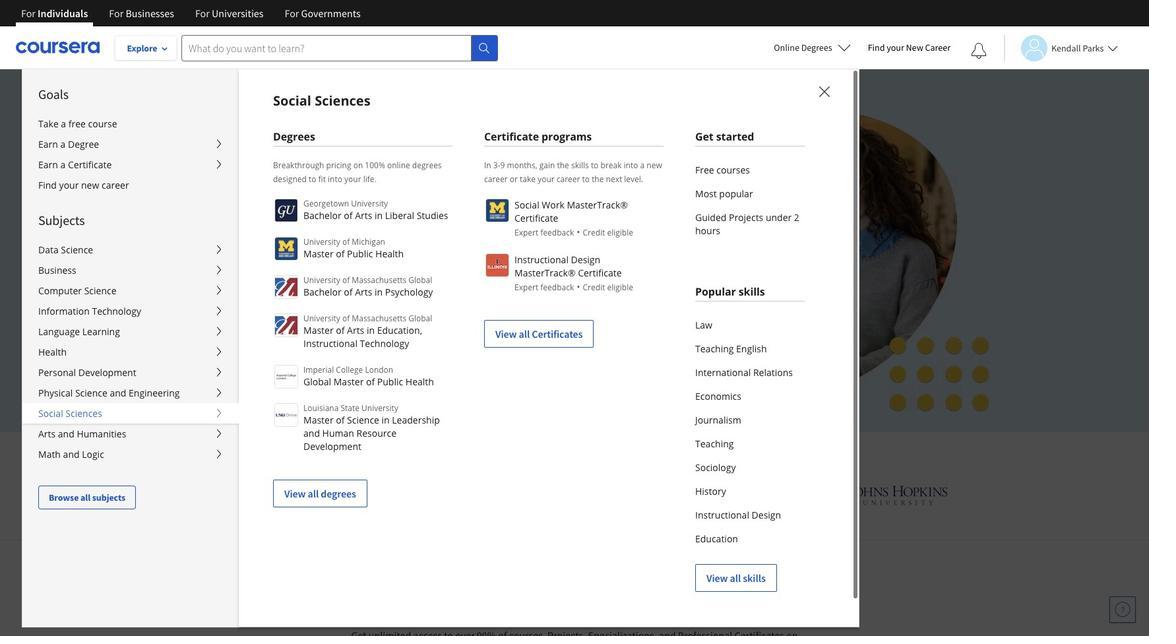 Task type: locate. For each thing, give the bounding box(es) containing it.
master inside university of michigan master of public health
[[304, 248, 334, 260]]

in 3-9 months, gain the skills to break into a new career or take your career to the next level.
[[484, 160, 663, 185]]

under
[[766, 211, 792, 224]]

teaching inside teaching "link"
[[696, 438, 734, 450]]

and left logic
[[63, 448, 80, 461]]

for businesses
[[109, 7, 174, 20]]

0 vertical spatial skills
[[572, 160, 589, 171]]

hands-
[[516, 185, 562, 205]]

earn down earn a degree
[[38, 158, 58, 171]]

credit inside instructional design mastertrack® certificate expert feedback • credit eligible
[[583, 282, 605, 293]]

science inside data science popup button
[[61, 244, 93, 256]]

0 horizontal spatial technology
[[92, 305, 141, 317]]

in inside "university of massachusetts global master of arts in education, instructional technology"
[[367, 324, 375, 337]]

universities
[[495, 442, 580, 464]]

earn for earn a degree
[[38, 138, 58, 150]]

certificate up the find your new career
[[68, 158, 112, 171]]

1 earn from the top
[[38, 138, 58, 150]]

in inside louisiana state university master of science in leadership and human resource development
[[382, 414, 390, 426]]

massachusetts inside "university of massachusetts global bachelor of arts in psychology"
[[352, 275, 407, 286]]

2 eligible from the top
[[608, 282, 634, 293]]

duke university image
[[347, 483, 408, 504]]

expert up view all certificates link
[[515, 282, 539, 293]]

/year
[[226, 357, 250, 370]]

1 vertical spatial social
[[515, 199, 540, 211]]

parks
[[1083, 42, 1105, 54]]

new inside in 3-9 months, gain the skills to break into a new career or take your career to the next level.
[[647, 160, 663, 171]]

information technology
[[38, 305, 141, 317]]

university of massachusetts global logo image for bachelor
[[275, 275, 298, 299]]

bachelor down 7,000+ at top left
[[304, 209, 342, 222]]

2 vertical spatial skills
[[743, 572, 766, 585]]

feedback inside instructional design mastertrack® certificate expert feedback • credit eligible
[[541, 282, 574, 293]]

a up level.
[[641, 160, 645, 171]]

subscription
[[227, 231, 310, 251]]

view all certificates list
[[484, 197, 664, 348]]

new inside explore menu element
[[81, 179, 99, 191]]

0 vertical spatial health
[[376, 248, 404, 260]]

1 vertical spatial degrees
[[273, 129, 315, 144]]

2 • from the top
[[577, 281, 581, 293]]

1 vertical spatial bachelor
[[304, 286, 342, 298]]

view for view all degrees
[[284, 487, 306, 500]]

mastertrack® down next
[[567, 199, 628, 211]]

1 vertical spatial instructional
[[304, 337, 358, 350]]

0 vertical spatial earn
[[38, 138, 58, 150]]

degrees up breakthrough
[[273, 129, 315, 144]]

job-
[[283, 208, 309, 228]]

for for individuals
[[21, 7, 36, 20]]

and inside louisiana state university master of science in leadership and human resource development
[[304, 427, 320, 440]]

sciences inside social sciences menu item
[[315, 92, 371, 110]]

0 vertical spatial partnername logo image
[[486, 199, 510, 222]]

0 vertical spatial massachusetts
[[352, 275, 407, 286]]

None search field
[[182, 35, 498, 61]]

social inside dropdown button
[[38, 407, 63, 420]]

expert inside instructional design mastertrack® certificate expert feedback • credit eligible
[[515, 282, 539, 293]]

show notifications image
[[972, 43, 987, 59]]

0 vertical spatial day
[[247, 326, 264, 339]]

0 horizontal spatial on
[[354, 160, 363, 171]]

massachusetts
[[352, 275, 407, 286], [352, 313, 407, 324]]

teaching english
[[696, 343, 767, 355]]

1 vertical spatial development
[[304, 440, 362, 453]]

2 vertical spatial view
[[707, 572, 728, 585]]

science up business
[[61, 244, 93, 256]]

massachusetts down michigan
[[352, 275, 407, 286]]

design for instructional design
[[752, 509, 782, 521]]

help center image
[[1115, 602, 1131, 618]]

teaching up sociology on the bottom
[[696, 438, 734, 450]]

the left next
[[592, 174, 604, 185]]

1 horizontal spatial social sciences
[[273, 92, 371, 110]]

• up certificates
[[577, 281, 581, 293]]

science down personal development
[[75, 387, 107, 399]]

• for work
[[577, 226, 581, 238]]

the right gain at the top left of the page
[[557, 160, 569, 171]]

eligible for social work mastertrack® certificate
[[608, 227, 634, 238]]

1 vertical spatial find
[[38, 179, 57, 191]]

0 vertical spatial new
[[647, 160, 663, 171]]

degrees down learn
[[321, 487, 356, 500]]

studies
[[417, 209, 449, 222]]

0 horizontal spatial career
[[102, 179, 129, 191]]

global down money-
[[304, 376, 331, 388]]

1 horizontal spatial new
[[647, 160, 663, 171]]

day right "start"
[[247, 326, 264, 339]]

history
[[696, 485, 727, 498]]

development inside louisiana state university master of science in leadership and human resource development
[[304, 440, 362, 453]]

coursera plus image
[[192, 124, 393, 144]]

science inside physical science and engineering dropdown button
[[75, 387, 107, 399]]

expert down hands-
[[515, 227, 539, 238]]

1 for from the left
[[21, 7, 36, 20]]

university of massachusetts global logo image for master
[[275, 314, 298, 337]]

1 vertical spatial the
[[592, 174, 604, 185]]

science inside computer science dropdown button
[[84, 284, 116, 297]]

and left human
[[304, 427, 320, 440]]

invest in your professional goals with coursera plus
[[330, 586, 820, 614]]

into inside breakthrough pricing on 100% online degrees designed to fit into your life.
[[328, 174, 343, 185]]

instructional down 'included'
[[515, 253, 569, 266]]

master up human
[[304, 414, 334, 426]]

access
[[262, 185, 306, 205]]

math and logic button
[[22, 444, 239, 465]]

2 partnername logo image from the top
[[486, 253, 510, 277]]

2 teaching from the top
[[696, 438, 734, 450]]

instructional design
[[696, 509, 782, 521]]

global inside "university of massachusetts global bachelor of arts in psychology"
[[409, 275, 433, 286]]

of inside louisiana state university master of science in leadership and human resource development
[[336, 414, 345, 426]]

1 partnername logo image from the top
[[486, 199, 510, 222]]

0 vertical spatial feedback
[[541, 227, 574, 238]]

1 horizontal spatial instructional
[[515, 253, 569, 266]]

health up personal
[[38, 346, 67, 358]]

view all skills
[[707, 572, 766, 585]]

class
[[419, 185, 452, 205]]

browse all subjects
[[49, 492, 125, 504]]

0 vertical spatial degrees
[[802, 42, 833, 53]]

sciences up arts and humanities at the bottom
[[66, 407, 102, 420]]

certificate inside social work mastertrack® certificate expert feedback • credit eligible
[[515, 212, 559, 224]]

instructional inside instructional design link
[[696, 509, 750, 521]]

all for certificates
[[519, 327, 530, 341]]

free up most
[[696, 164, 715, 176]]

development down human
[[304, 440, 362, 453]]

free left trial
[[266, 326, 286, 339]]

eligible inside social work mastertrack® certificate expert feedback • credit eligible
[[608, 227, 634, 238]]

design
[[571, 253, 601, 266], [752, 509, 782, 521]]

social
[[273, 92, 312, 110], [515, 199, 540, 211], [38, 407, 63, 420]]

social down physical
[[38, 407, 63, 420]]

career down 3-
[[484, 174, 508, 185]]

list
[[696, 158, 805, 243]]

1 vertical spatial mastertrack®
[[515, 267, 576, 279]]

2 horizontal spatial with
[[701, 442, 733, 464]]

mastertrack® down 'included'
[[515, 267, 576, 279]]

browse all subjects button
[[38, 486, 136, 510]]

physical science and engineering
[[38, 387, 180, 399]]

university inside university of michigan master of public health
[[304, 236, 340, 248]]

personal development button
[[22, 362, 239, 383]]

and inside popup button
[[63, 448, 80, 461]]

1 horizontal spatial degrees
[[802, 42, 833, 53]]

english
[[737, 343, 767, 355]]

university
[[351, 198, 388, 209], [304, 236, 340, 248], [304, 275, 340, 286], [304, 313, 340, 324], [362, 403, 399, 414]]

partnername logo image down programs—all
[[486, 253, 510, 277]]

degrees inside social sciences menu item
[[273, 129, 315, 144]]

leading
[[437, 442, 491, 464]]

expert for instructional design mastertrack® certificate
[[515, 282, 539, 293]]

health down guarantee
[[406, 376, 434, 388]]

1 vertical spatial into
[[328, 174, 343, 185]]

instructional up education
[[696, 509, 750, 521]]

design inside instructional design mastertrack® certificate expert feedback • credit eligible
[[571, 253, 601, 266]]

0 vertical spatial mastertrack®
[[567, 199, 628, 211]]

law link
[[696, 314, 805, 337]]

massachusetts inside "university of massachusetts global master of arts in education, instructional technology"
[[352, 313, 407, 324]]

0 horizontal spatial view
[[284, 487, 306, 500]]

degrees right online
[[802, 42, 833, 53]]

louisiana
[[304, 403, 339, 414]]

development inside popup button
[[78, 366, 136, 379]]

logic
[[82, 448, 104, 461]]

0 horizontal spatial new
[[81, 179, 99, 191]]

2 bachelor from the top
[[304, 286, 342, 298]]

1 teaching from the top
[[696, 343, 734, 355]]

• up instructional design mastertrack® certificate expert feedback • credit eligible
[[577, 226, 581, 238]]

1 bachelor from the top
[[304, 209, 342, 222]]

global for education,
[[409, 313, 433, 324]]

master inside "university of massachusetts global master of arts in education, instructional technology"
[[304, 324, 334, 337]]

1 university of massachusetts global logo image from the top
[[275, 275, 298, 299]]

health inside popup button
[[38, 346, 67, 358]]

computer
[[38, 284, 82, 297]]

design down social work mastertrack® certificate expert feedback • credit eligible
[[571, 253, 601, 266]]

0 vertical spatial teaching
[[696, 343, 734, 355]]

1 vertical spatial eligible
[[608, 282, 634, 293]]

journalism link
[[696, 409, 805, 432]]

in left education,
[[367, 324, 375, 337]]

mastertrack® inside social work mastertrack® certificate expert feedback • credit eligible
[[567, 199, 628, 211]]

into inside in 3-9 months, gain the skills to break into a new career or take your career to the next level.
[[624, 160, 639, 171]]

and inside unlimited access to 7,000+ world-class courses, hands-on projects, and job-ready certificate programs—all included in your subscription
[[254, 208, 280, 228]]

economics link
[[696, 385, 805, 409]]

university of massachusetts global bachelor of arts in psychology
[[304, 275, 433, 298]]

social down take
[[515, 199, 540, 211]]

0 horizontal spatial social
[[38, 407, 63, 420]]

social sciences up arts and humanities at the bottom
[[38, 407, 102, 420]]

your inside in 3-9 months, gain the skills to break into a new career or take your career to the next level.
[[538, 174, 555, 185]]

close image
[[816, 83, 833, 100], [816, 83, 833, 100], [816, 83, 833, 100], [816, 83, 834, 100]]

1 vertical spatial technology
[[360, 337, 409, 350]]

teaching
[[696, 343, 734, 355], [696, 438, 734, 450]]

1 vertical spatial partnername logo image
[[486, 253, 510, 277]]

2 vertical spatial health
[[406, 376, 434, 388]]

teaching up international
[[696, 343, 734, 355]]

partnername logo image
[[486, 199, 510, 222], [486, 253, 510, 277]]

and up social sciences dropdown button
[[110, 387, 126, 399]]

in up the resource
[[382, 414, 390, 426]]

1 horizontal spatial free
[[696, 164, 715, 176]]

and up the subscription
[[254, 208, 280, 228]]

science up the information technology
[[84, 284, 116, 297]]

find down earn a certificate
[[38, 179, 57, 191]]

for left governments
[[285, 7, 299, 20]]

1 vertical spatial health
[[38, 346, 67, 358]]

development up physical science and engineering
[[78, 366, 136, 379]]

0 vertical spatial public
[[347, 248, 373, 260]]

1 horizontal spatial degrees
[[412, 160, 442, 171]]

arts up math
[[38, 428, 56, 440]]

to down fit
[[310, 185, 324, 205]]

public down guarantee
[[377, 376, 403, 388]]

world-
[[376, 185, 419, 205]]

take a free course
[[38, 117, 117, 130]]

bachelor
[[304, 209, 342, 222], [304, 286, 342, 298]]

0 vertical spatial expert
[[515, 227, 539, 238]]

for left universities
[[195, 7, 210, 20]]

0 vertical spatial find
[[868, 42, 885, 53]]

1 horizontal spatial health
[[376, 248, 404, 260]]

1 horizontal spatial development
[[304, 440, 362, 453]]

career down earn a certificate popup button
[[102, 179, 129, 191]]

2 vertical spatial global
[[304, 376, 331, 388]]

skills up law link
[[739, 284, 765, 299]]

take a free course link
[[22, 114, 239, 134]]

earn
[[38, 138, 58, 150], [38, 158, 58, 171]]

public inside imperial college london global master of public health
[[377, 376, 403, 388]]

0 vertical spatial on
[[354, 160, 363, 171]]

1 eligible from the top
[[608, 227, 634, 238]]

a inside in 3-9 months, gain the skills to break into a new career or take your career to the next level.
[[641, 160, 645, 171]]

the
[[557, 160, 569, 171], [592, 174, 604, 185]]

2 credit from the top
[[583, 282, 605, 293]]

break
[[601, 160, 622, 171]]

economics
[[696, 390, 742, 403]]

0 vertical spatial sciences
[[315, 92, 371, 110]]

technology down computer science dropdown button
[[92, 305, 141, 317]]

find for find your new career
[[38, 179, 57, 191]]

find inside explore menu element
[[38, 179, 57, 191]]

universities
[[212, 7, 264, 20]]

global inside "university of massachusetts global master of arts in education, instructional technology"
[[409, 313, 433, 324]]

massachusetts for education,
[[352, 313, 407, 324]]

university of massachusetts global logo image down university of michigan logo
[[275, 275, 298, 299]]

imperial college london global master of public health
[[304, 364, 434, 388]]

georgetown university logo image
[[275, 199, 298, 222]]

1 vertical spatial global
[[409, 313, 433, 324]]

arts inside "university of massachusetts global master of arts in education, instructional technology"
[[347, 324, 365, 337]]

0 vertical spatial credit
[[583, 227, 605, 238]]

instructional inside "university of massachusetts global master of arts in education, instructional technology"
[[304, 337, 358, 350]]

in inside "university of massachusetts global bachelor of arts in psychology"
[[375, 286, 383, 298]]

social sciences group
[[22, 69, 1150, 636]]

for
[[21, 7, 36, 20], [109, 7, 124, 20], [195, 7, 210, 20], [285, 7, 299, 20]]

view all degrees list
[[273, 197, 453, 508]]

0 horizontal spatial development
[[78, 366, 136, 379]]

certificate inside popup button
[[68, 158, 112, 171]]

0 vertical spatial into
[[624, 160, 639, 171]]

0 vertical spatial social sciences
[[273, 92, 371, 110]]

to
[[591, 160, 599, 171], [309, 174, 316, 185], [583, 174, 590, 185], [310, 185, 324, 205]]

start 7-day free trial button
[[192, 317, 330, 349]]

0 horizontal spatial day
[[247, 326, 264, 339]]

mastertrack® inside instructional design mastertrack® certificate expert feedback • credit eligible
[[515, 267, 576, 279]]

1 credit from the top
[[583, 227, 605, 238]]

kendall parks
[[1052, 42, 1105, 54]]

design down history link
[[752, 509, 782, 521]]

• inside social work mastertrack® certificate expert feedback • credit eligible
[[577, 226, 581, 238]]

feedback up certificates
[[541, 282, 574, 293]]

teaching for teaching
[[696, 438, 734, 450]]

sciences down what do you want to learn? text box
[[315, 92, 371, 110]]

next
[[606, 174, 623, 185]]

1 massachusetts from the top
[[352, 275, 407, 286]]

2 vertical spatial social
[[38, 407, 63, 420]]

0 vertical spatial university of massachusetts global logo image
[[275, 275, 298, 299]]

1 vertical spatial free
[[266, 326, 286, 339]]

university inside "university of massachusetts global master of arts in education, instructional technology"
[[304, 313, 340, 324]]

in left liberal
[[375, 209, 383, 222]]

0 vertical spatial degrees
[[412, 160, 442, 171]]

a for free
[[61, 117, 66, 130]]

1 vertical spatial view
[[284, 487, 306, 500]]

on left 100%
[[354, 160, 363, 171]]

2 massachusetts from the top
[[352, 313, 407, 324]]

teaching link
[[696, 432, 805, 456]]

bachelor up trial
[[304, 286, 342, 298]]

public up "university of massachusetts global bachelor of arts in psychology"
[[347, 248, 373, 260]]

find
[[868, 42, 885, 53], [38, 179, 57, 191]]

banner navigation
[[11, 0, 371, 26]]

university inside "university of massachusetts global bachelor of arts in psychology"
[[304, 275, 340, 286]]

certificate inside instructional design mastertrack® certificate expert feedback • credit eligible
[[578, 267, 622, 279]]

earn a certificate button
[[22, 154, 239, 175]]

health inside university of michigan master of public health
[[376, 248, 404, 260]]

1 vertical spatial university of massachusetts global logo image
[[275, 314, 298, 337]]

plus
[[808, 442, 839, 464], [779, 586, 820, 614]]

1 vertical spatial expert
[[515, 282, 539, 293]]

a left free
[[61, 117, 66, 130]]

your
[[887, 42, 905, 53], [345, 174, 361, 185], [538, 174, 555, 185], [59, 179, 79, 191], [192, 231, 223, 251], [415, 586, 459, 614]]

1 vertical spatial social sciences
[[38, 407, 102, 420]]

social sciences menu item
[[238, 69, 1150, 636]]

hec paris image
[[734, 482, 780, 509]]

design inside view all skills list
[[752, 509, 782, 521]]

1 horizontal spatial sciences
[[315, 92, 371, 110]]

1 expert from the top
[[515, 227, 539, 238]]

feedback inside social work mastertrack® certificate expert feedback • credit eligible
[[541, 227, 574, 238]]

university of illinois at urbana-champaign image
[[201, 485, 304, 506]]

international relations
[[696, 366, 793, 379]]

all inside button
[[81, 492, 90, 504]]

with right goals
[[641, 586, 684, 614]]

partnername logo image for instructional
[[486, 253, 510, 277]]

1 horizontal spatial technology
[[360, 337, 409, 350]]

1 vertical spatial massachusetts
[[352, 313, 407, 324]]

1 horizontal spatial day
[[289, 357, 306, 370]]

2 expert from the top
[[515, 282, 539, 293]]

on down in 3-9 months, gain the skills to break into a new career or take your career to the next level.
[[562, 185, 580, 205]]

get
[[696, 129, 714, 144]]

2 earn from the top
[[38, 158, 58, 171]]

arts down 7,000+ at top left
[[355, 209, 373, 222]]

feedback
[[541, 227, 574, 238], [541, 282, 574, 293]]

get started
[[696, 129, 755, 144]]

earn a certificate
[[38, 158, 112, 171]]

health down certificate
[[376, 248, 404, 260]]

0 vertical spatial eligible
[[608, 227, 634, 238]]

university of massachusetts global logo image down the anytime
[[275, 314, 298, 337]]

7-
[[238, 326, 247, 339]]

for left "businesses"
[[109, 7, 124, 20]]

all down education link
[[730, 572, 741, 585]]

close image
[[816, 83, 833, 100], [816, 83, 833, 100], [816, 83, 833, 100], [816, 83, 833, 100], [816, 83, 833, 100], [816, 83, 833, 100], [816, 83, 833, 100]]

0 horizontal spatial sciences
[[66, 407, 102, 420]]

all right browse
[[81, 492, 90, 504]]

master down back
[[334, 376, 364, 388]]

technology inside "university of massachusetts global master of arts in education, instructional technology"
[[360, 337, 409, 350]]

certificate down work
[[515, 212, 559, 224]]

$399 /year with 14-day money-back guarantee
[[204, 357, 415, 370]]

feedback for work
[[541, 227, 574, 238]]

all for degrees
[[308, 487, 319, 500]]

4 for from the left
[[285, 7, 299, 20]]

massachusetts down "university of massachusetts global bachelor of arts in psychology"
[[352, 313, 407, 324]]

instructional for instructional design mastertrack® certificate expert feedback • credit eligible
[[515, 253, 569, 266]]

0 horizontal spatial degrees
[[321, 487, 356, 500]]

information technology button
[[22, 301, 239, 321]]

1 horizontal spatial career
[[484, 174, 508, 185]]

coursera down the view all skills
[[689, 586, 774, 614]]

3 for from the left
[[195, 7, 210, 20]]

0 horizontal spatial into
[[328, 174, 343, 185]]

2 university of massachusetts global logo image from the top
[[275, 314, 298, 337]]

invest
[[330, 586, 388, 614]]

1 vertical spatial public
[[377, 376, 403, 388]]

1 • from the top
[[577, 226, 581, 238]]

1 vertical spatial sciences
[[66, 407, 102, 420]]

mastertrack® for design
[[515, 267, 576, 279]]

university of michigan logo image
[[275, 237, 298, 261]]

0 vertical spatial technology
[[92, 305, 141, 317]]

with left 14-
[[252, 357, 273, 370]]

1 horizontal spatial the
[[592, 174, 604, 185]]

degrees inside online degrees popup button
[[802, 42, 833, 53]]

social up coursera plus "image"
[[273, 92, 312, 110]]

1 horizontal spatial social
[[273, 92, 312, 110]]

career
[[484, 174, 508, 185], [557, 174, 580, 185], [102, 179, 129, 191]]

development
[[78, 366, 136, 379], [304, 440, 362, 453]]

0 vertical spatial bachelor
[[304, 209, 342, 222]]

university up trial
[[304, 313, 340, 324]]

day left money-
[[289, 357, 306, 370]]

in left psychology
[[375, 286, 383, 298]]

degrees right the online
[[412, 160, 442, 171]]

university of massachusetts global logo image
[[275, 275, 298, 299], [275, 314, 298, 337]]

partnername logo image left hands-
[[486, 199, 510, 222]]

coursera
[[737, 442, 804, 464], [689, 586, 774, 614]]

arts inside dropdown button
[[38, 428, 56, 440]]

expert inside social work mastertrack® certificate expert feedback • credit eligible
[[515, 227, 539, 238]]

0 horizontal spatial instructional
[[304, 337, 358, 350]]

skills down education link
[[743, 572, 766, 585]]

2 vertical spatial with
[[641, 586, 684, 614]]

for universities
[[195, 7, 264, 20]]

teaching inside teaching english link
[[696, 343, 734, 355]]

instructional up money-
[[304, 337, 358, 350]]

eligible inside instructional design mastertrack® certificate expert feedback • credit eligible
[[608, 282, 634, 293]]

0 horizontal spatial degrees
[[273, 129, 315, 144]]

technology down education,
[[360, 337, 409, 350]]

list containing free courses
[[696, 158, 805, 243]]

a for certificate
[[60, 158, 66, 171]]

into for degrees
[[328, 174, 343, 185]]

2 feedback from the top
[[541, 282, 574, 293]]

university of michigan master of public health
[[304, 236, 404, 260]]

credit inside social work mastertrack® certificate expert feedback • credit eligible
[[583, 227, 605, 238]]

with down journalism
[[701, 442, 733, 464]]

2 horizontal spatial instructional
[[696, 509, 750, 521]]

find left new
[[868, 42, 885, 53]]

certificate up 9
[[484, 129, 539, 144]]

breakthrough
[[273, 160, 324, 171]]

new right break
[[647, 160, 663, 171]]

1 horizontal spatial into
[[624, 160, 639, 171]]

a left the degree
[[60, 138, 66, 150]]

university of massachusetts global master of arts in education, instructional technology
[[304, 313, 433, 350]]

arts up back
[[347, 324, 365, 337]]

1 vertical spatial skills
[[739, 284, 765, 299]]

global inside imperial college london global master of public health
[[304, 376, 331, 388]]

money-
[[308, 357, 343, 370]]

1 vertical spatial earn
[[38, 158, 58, 171]]

new down earn a certificate
[[81, 179, 99, 191]]

all down learn
[[308, 487, 319, 500]]

science inside louisiana state university master of science in leadership and human resource development
[[347, 414, 380, 426]]

1 feedback from the top
[[541, 227, 574, 238]]

johns hopkins university image
[[823, 483, 949, 508]]

2 vertical spatial instructional
[[696, 509, 750, 521]]

2 for from the left
[[109, 7, 124, 20]]

business button
[[22, 260, 239, 281]]

0 vertical spatial social
[[273, 92, 312, 110]]

psychology
[[385, 286, 433, 298]]

mastertrack®
[[567, 199, 628, 211], [515, 267, 576, 279]]

2 horizontal spatial view
[[707, 572, 728, 585]]

1 vertical spatial on
[[562, 185, 580, 205]]

instructional inside instructional design mastertrack® certificate expert feedback • credit eligible
[[515, 253, 569, 266]]

university inside louisiana state university master of science in leadership and human resource development
[[362, 403, 399, 414]]

0 horizontal spatial health
[[38, 346, 67, 358]]

university for master
[[304, 313, 340, 324]]

1 vertical spatial •
[[577, 281, 581, 293]]

global down psychology
[[409, 313, 433, 324]]

1 vertical spatial design
[[752, 509, 782, 521]]

0 vertical spatial with
[[252, 357, 273, 370]]

in right work
[[584, 208, 596, 228]]

0 vertical spatial •
[[577, 226, 581, 238]]

• inside instructional design mastertrack® certificate expert feedback • credit eligible
[[577, 281, 581, 293]]

coursera down the journalism link
[[737, 442, 804, 464]]

0 vertical spatial instructional
[[515, 253, 569, 266]]

massachusetts for psychology
[[352, 275, 407, 286]]

credit for work
[[583, 227, 605, 238]]

unlimited
[[192, 185, 258, 205]]

view all skills list
[[696, 314, 805, 592]]



Task type: describe. For each thing, give the bounding box(es) containing it.
imperial college london logo image
[[275, 365, 298, 389]]

companies
[[616, 442, 697, 464]]

life.
[[364, 174, 377, 185]]

online degrees button
[[764, 33, 862, 62]]

physical science and engineering button
[[22, 383, 239, 403]]

individuals
[[38, 7, 88, 20]]

most popular
[[696, 187, 754, 200]]

free
[[69, 117, 86, 130]]

expert for social work mastertrack® certificate
[[515, 227, 539, 238]]

earn for earn a certificate
[[38, 158, 58, 171]]

for for businesses
[[109, 7, 124, 20]]

master inside imperial college london global master of public health
[[334, 376, 364, 388]]

$399
[[204, 357, 226, 370]]

humanities
[[77, 428, 126, 440]]

guided projects under 2 hours
[[696, 211, 800, 237]]

explore
[[127, 42, 157, 54]]

view all certificates
[[496, 327, 583, 341]]

bachelor inside georgetown university bachelor of arts in liberal studies
[[304, 209, 342, 222]]

skills inside in 3-9 months, gain the skills to break into a new career or take your career to the next level.
[[572, 160, 589, 171]]

credit for design
[[583, 282, 605, 293]]

1 vertical spatial coursera
[[689, 586, 774, 614]]

find for find your new career
[[868, 42, 885, 53]]

of inside imperial college london global master of public health
[[366, 376, 375, 388]]

months,
[[507, 160, 538, 171]]

find your new career link
[[22, 175, 239, 195]]

teaching for teaching english
[[696, 343, 734, 355]]

arts and humanities button
[[22, 424, 239, 444]]

degrees inside view all degrees link
[[321, 487, 356, 500]]

goals
[[586, 586, 637, 614]]

and up math and logic
[[58, 428, 74, 440]]

personal development
[[38, 366, 136, 379]]

university for of
[[304, 236, 340, 248]]

university for bachelor
[[304, 275, 340, 286]]

language
[[38, 325, 80, 338]]

free inside "link"
[[696, 164, 715, 176]]

to left break
[[591, 160, 599, 171]]

goals
[[38, 86, 69, 102]]

pricing
[[326, 160, 352, 171]]

human
[[322, 427, 354, 440]]

• for design
[[577, 281, 581, 293]]

your inside explore menu element
[[59, 179, 79, 191]]

subjects
[[92, 492, 125, 504]]

What do you want to learn? text field
[[182, 35, 472, 61]]

breakthrough pricing on 100% online degrees designed to fit into your life.
[[273, 160, 442, 185]]

projects,
[[192, 208, 250, 228]]

mastertrack® for work
[[567, 199, 628, 211]]

science for physical
[[75, 387, 107, 399]]

master inside louisiana state university master of science in leadership and human resource development
[[304, 414, 334, 426]]

subjects
[[38, 212, 85, 228]]

for for universities
[[195, 7, 210, 20]]

data science
[[38, 244, 93, 256]]

fit
[[319, 174, 326, 185]]

1 vertical spatial with
[[701, 442, 733, 464]]

2 horizontal spatial career
[[557, 174, 580, 185]]

social work mastertrack® certificate expert feedback • credit eligible
[[515, 199, 634, 238]]

into for certificate programs
[[624, 160, 639, 171]]

designed
[[273, 174, 307, 185]]

international relations link
[[696, 361, 805, 385]]

and left companies
[[584, 442, 612, 464]]

explore menu element
[[22, 69, 239, 510]]

your inside breakthrough pricing on 100% online degrees designed to fit into your life.
[[345, 174, 361, 185]]

course
[[88, 117, 117, 130]]

skills inside list
[[743, 572, 766, 585]]

trial
[[288, 326, 309, 339]]

state
[[341, 403, 360, 414]]

math
[[38, 448, 61, 461]]

public inside university of michigan master of public health
[[347, 248, 373, 260]]

take
[[520, 174, 536, 185]]

a for degree
[[60, 138, 66, 150]]

all for skills
[[730, 572, 741, 585]]

browse
[[49, 492, 79, 504]]

to inside breakthrough pricing on 100% online degrees designed to fit into your life.
[[309, 174, 316, 185]]

from
[[357, 442, 393, 464]]

social inside social work mastertrack® certificate expert feedback • credit eligible
[[515, 199, 540, 211]]

career inside explore menu element
[[102, 179, 129, 191]]

social sciences inside menu item
[[273, 92, 371, 110]]

day inside 'button'
[[247, 326, 264, 339]]

design for instructional design mastertrack® certificate expert feedback • credit eligible
[[571, 253, 601, 266]]

in
[[484, 160, 492, 171]]

find your new career
[[38, 179, 129, 191]]

0 horizontal spatial with
[[252, 357, 273, 370]]

online degrees
[[774, 42, 833, 53]]

science for computer
[[84, 284, 116, 297]]

sciences inside social sciences dropdown button
[[66, 407, 102, 420]]

to inside unlimited access to 7,000+ world-class courses, hands-on projects, and job-ready certificate programs—all included in your subscription
[[310, 185, 324, 205]]

social sciences inside dropdown button
[[38, 407, 102, 420]]

in right invest
[[393, 586, 411, 614]]

bachelor inside "university of massachusetts global bachelor of arts in psychology"
[[304, 286, 342, 298]]

arts inside georgetown university bachelor of arts in liberal studies
[[355, 209, 373, 222]]

global for psychology
[[409, 275, 433, 286]]

find your new career link
[[862, 40, 958, 56]]

in inside unlimited access to 7,000+ world-class courses, hands-on projects, and job-ready certificate programs—all included in your subscription
[[584, 208, 596, 228]]

7,000+
[[327, 185, 372, 205]]

education
[[696, 533, 739, 545]]

all for subjects
[[81, 492, 90, 504]]

for for governments
[[285, 7, 299, 20]]

sociology
[[696, 461, 736, 474]]

sociology link
[[696, 456, 805, 480]]

resource
[[357, 427, 397, 440]]

louisiana state university logo image
[[275, 403, 298, 427]]

physical
[[38, 387, 73, 399]]

free inside 'button'
[[266, 326, 286, 339]]

personal
[[38, 366, 76, 379]]

anytime
[[280, 296, 318, 308]]

certificates
[[532, 327, 583, 341]]

arts inside "university of massachusetts global bachelor of arts in psychology"
[[355, 286, 373, 298]]

professional
[[464, 586, 582, 614]]

on inside breakthrough pricing on 100% online degrees designed to fit into your life.
[[354, 160, 363, 171]]

health inside imperial college london global master of public health
[[406, 376, 434, 388]]

view all certificates link
[[484, 320, 594, 348]]

started
[[717, 129, 755, 144]]

projects
[[729, 211, 764, 224]]

1 vertical spatial plus
[[779, 586, 820, 614]]

0 vertical spatial plus
[[808, 442, 839, 464]]

data
[[38, 244, 59, 256]]

to left next
[[583, 174, 590, 185]]

feedback for design
[[541, 282, 574, 293]]

guided
[[696, 211, 727, 224]]

0 vertical spatial coursera
[[737, 442, 804, 464]]

engineering
[[129, 387, 180, 399]]

governments
[[301, 7, 361, 20]]

history link
[[696, 480, 805, 504]]

guided projects under 2 hours link
[[696, 206, 805, 243]]

your inside unlimited access to 7,000+ world-class courses, hands-on projects, and job-ready certificate programs—all included in your subscription
[[192, 231, 223, 251]]

science for data
[[61, 244, 93, 256]]

back
[[343, 357, 365, 370]]

1 horizontal spatial with
[[641, 586, 684, 614]]

georgetown university bachelor of arts in liberal studies
[[304, 198, 449, 222]]

start
[[213, 326, 236, 339]]

take
[[38, 117, 59, 130]]

math and logic
[[38, 448, 104, 461]]

popular
[[696, 284, 736, 299]]

unlimited access to 7,000+ world-class courses, hands-on projects, and job-ready certificate programs—all included in your subscription
[[192, 185, 596, 251]]

on inside unlimited access to 7,000+ world-class courses, hands-on projects, and job-ready certificate programs—all included in your subscription
[[562, 185, 580, 205]]

view for view all skills
[[707, 572, 728, 585]]

partnername logo image for social
[[486, 199, 510, 222]]

learning
[[82, 325, 120, 338]]

view for view all certificates
[[496, 327, 517, 341]]

eligible for instructional design mastertrack® certificate
[[608, 282, 634, 293]]

instructional for instructional design
[[696, 509, 750, 521]]

social sciences button
[[22, 403, 239, 424]]

or
[[510, 174, 518, 185]]

degrees inside breakthrough pricing on 100% online degrees designed to fit into your life.
[[412, 160, 442, 171]]

0 vertical spatial the
[[557, 160, 569, 171]]

technology inside popup button
[[92, 305, 141, 317]]

level.
[[625, 174, 644, 185]]

in inside georgetown university bachelor of arts in liberal studies
[[375, 209, 383, 222]]

online
[[387, 160, 410, 171]]

most popular link
[[696, 182, 805, 206]]

of inside georgetown university bachelor of arts in liberal studies
[[344, 209, 353, 222]]

hours
[[696, 224, 721, 237]]

programs
[[542, 129, 592, 144]]

online
[[774, 42, 800, 53]]

language learning button
[[22, 321, 239, 342]]

university inside georgetown university bachelor of arts in liberal studies
[[351, 198, 388, 209]]

information
[[38, 305, 90, 317]]

/month, cancel anytime
[[208, 296, 318, 308]]

popular
[[720, 187, 754, 200]]

programs—all
[[422, 208, 518, 228]]

health button
[[22, 342, 239, 362]]

view all degrees link
[[273, 480, 368, 508]]

coursera image
[[16, 37, 100, 58]]

explore button
[[116, 36, 176, 60]]

guarantee
[[367, 357, 415, 370]]

1 vertical spatial day
[[289, 357, 306, 370]]



Task type: vqa. For each thing, say whether or not it's contained in the screenshot.
2nd 8 from the bottom of the page
no



